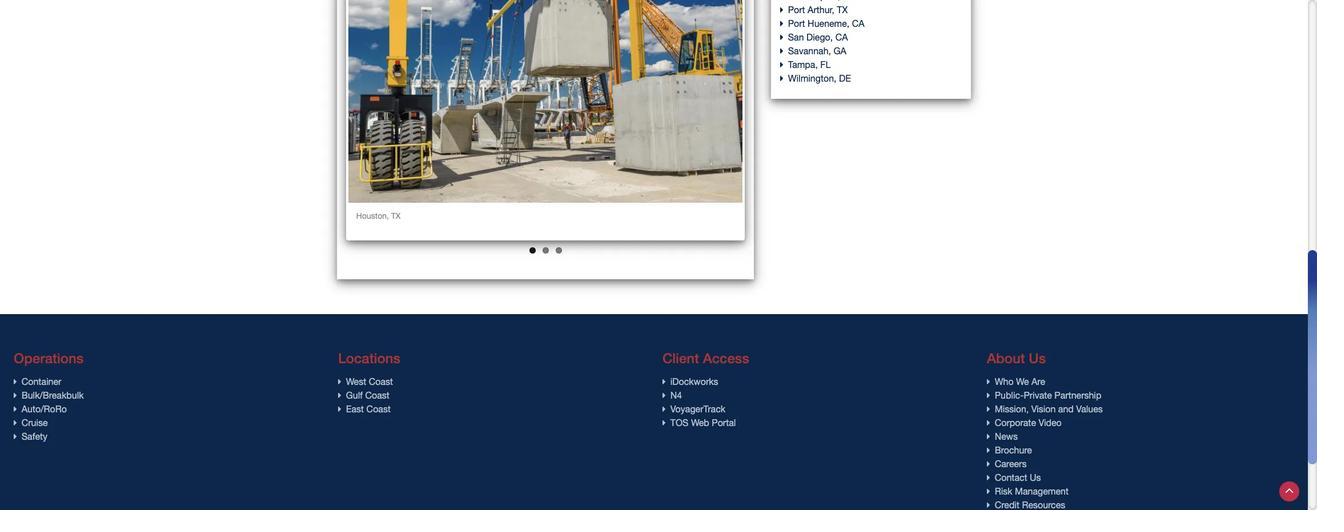 Task type: vqa. For each thing, say whether or not it's contained in the screenshot.
Locations link
no



Task type: describe. For each thing, give the bounding box(es) containing it.
caret right image for idockworks
[[663, 377, 671, 387]]

are
[[1032, 377, 1046, 387]]

public-private partnership link
[[987, 391, 1102, 401]]

brochure link
[[987, 445, 1032, 456]]

ca for san diego, ca
[[836, 32, 848, 42]]

bulk/breakbulk
[[22, 391, 84, 401]]

us for about us
[[1029, 350, 1046, 366]]

careers link
[[987, 459, 1027, 469]]

corporate video link
[[987, 418, 1062, 428]]

who
[[995, 377, 1014, 387]]

portal
[[712, 418, 736, 428]]

de
[[839, 73, 851, 83]]

angle up image
[[1285, 483, 1294, 498]]

tampa,
[[788, 59, 818, 69]]

contact us link
[[987, 473, 1041, 483]]

caret right image for brochure
[[987, 446, 995, 455]]

bulk/breakbulk link
[[14, 391, 84, 401]]

us for contact us
[[1030, 473, 1041, 483]]

caret right image for mission, vision and values
[[987, 405, 995, 414]]

houston,
[[356, 211, 389, 220]]

client
[[663, 350, 699, 366]]

port for port arthur, tx
[[788, 4, 805, 15]]

cruise link
[[14, 418, 48, 428]]

public-private partnership
[[995, 391, 1102, 401]]

who we are
[[995, 377, 1046, 387]]

caret right image for savannah, ga
[[780, 46, 788, 55]]

port for port hueneme, ca
[[788, 18, 805, 28]]

mission,
[[995, 404, 1029, 415]]

client access
[[663, 350, 749, 366]]

caret right image for news
[[987, 432, 995, 441]]

voyagertrack link
[[663, 404, 726, 415]]

caret right image for auto/roro
[[14, 405, 22, 414]]

gulf
[[346, 391, 363, 401]]

mission, vision and values
[[995, 404, 1103, 415]]

values
[[1077, 404, 1103, 415]]

private
[[1024, 391, 1052, 401]]

east
[[346, 404, 364, 415]]

container link
[[14, 377, 61, 387]]

0 vertical spatial tx
[[837, 4, 848, 15]]

about
[[987, 350, 1025, 366]]

gulf coast link
[[338, 391, 390, 401]]

voyagertrack tos web portal
[[671, 404, 736, 428]]

west
[[346, 377, 366, 387]]

contact
[[995, 473, 1028, 483]]

brochure
[[995, 445, 1032, 456]]

port hueneme, ca
[[788, 18, 865, 28]]

east coast link
[[338, 404, 391, 415]]

tos
[[671, 418, 689, 428]]

about us
[[987, 350, 1046, 366]]

west coast link
[[338, 377, 393, 387]]

voyagertrack
[[671, 404, 726, 415]]

safety
[[22, 432, 47, 442]]

ca for port hueneme, ca
[[852, 18, 865, 28]]

tos web portal link
[[663, 418, 736, 428]]

wilmington, de link
[[780, 73, 851, 83]]

risk management link
[[987, 486, 1069, 497]]

vision
[[1032, 404, 1056, 415]]

caret right image for east coast
[[338, 405, 346, 414]]

operations
[[14, 350, 84, 366]]

ga
[[834, 45, 847, 56]]

port arthur, tx link
[[780, 4, 848, 15]]

access
[[703, 350, 749, 366]]

caret right image for risk management
[[987, 487, 995, 496]]

auto/roro
[[22, 404, 67, 415]]

caret right image for port arthur, tx
[[780, 5, 788, 14]]

caret right image for cruise
[[14, 419, 22, 428]]

idockworks link
[[663, 377, 719, 387]]

caret right image for port hueneme, ca
[[780, 19, 788, 28]]

mission, vision and values link
[[987, 404, 1103, 415]]

coast for east coast
[[367, 404, 391, 415]]



Task type: locate. For each thing, give the bounding box(es) containing it.
caret right image inside tampa, fl link
[[780, 60, 788, 69]]

arthur,
[[808, 4, 835, 15]]

caret right image for container
[[14, 377, 22, 387]]

corporate video
[[995, 418, 1062, 428]]

fl
[[821, 59, 831, 69]]

news
[[995, 432, 1018, 442]]

caret right image inside brochure link
[[987, 446, 995, 455]]

1 vertical spatial us
[[1030, 473, 1041, 483]]

caret right image down client
[[663, 377, 671, 387]]

caret right image
[[780, 19, 788, 28], [780, 46, 788, 55], [14, 377, 22, 387], [338, 377, 346, 387], [987, 391, 995, 400], [14, 405, 22, 414], [338, 405, 346, 414], [987, 419, 995, 428], [14, 432, 22, 441], [987, 473, 995, 482]]

risk management
[[995, 486, 1069, 497]]

contact us
[[995, 473, 1041, 483]]

caret right image for safety
[[14, 432, 22, 441]]

web
[[691, 418, 710, 428]]

us up are at the right bottom of page
[[1029, 350, 1046, 366]]

caret right image up brochure link
[[987, 432, 995, 441]]

1 horizontal spatial tx
[[837, 4, 848, 15]]

caret right image for careers
[[987, 460, 995, 469]]

auto/roro link
[[14, 404, 67, 415]]

caret right image up risk
[[987, 473, 995, 482]]

1 vertical spatial tx
[[391, 211, 401, 220]]

0 horizontal spatial ca
[[836, 32, 848, 42]]

caret right image down brochure link
[[987, 460, 995, 469]]

caret right image inside 'corporate video' link
[[987, 419, 995, 428]]

caret right image down risk
[[987, 501, 995, 510]]

san diego, ca link
[[780, 32, 848, 42]]

caret right image for contact us
[[987, 473, 995, 482]]

caret right image down contact
[[987, 487, 995, 496]]

tx up hueneme,
[[837, 4, 848, 15]]

caret right image inside bulk/breakbulk link
[[14, 391, 22, 400]]

caret right image for bulk/breakbulk
[[14, 391, 22, 400]]

caret right image inside who we are link
[[987, 377, 995, 387]]

caret right image inside mission, vision and values link
[[987, 405, 995, 414]]

1 vertical spatial port
[[788, 18, 805, 28]]

video
[[1039, 418, 1062, 428]]

careers
[[995, 459, 1027, 469]]

caret right image down savannah,
[[780, 60, 788, 69]]

caret right image inside wilmington, de link
[[780, 73, 788, 83]]

ca
[[852, 18, 865, 28], [836, 32, 848, 42]]

caret right image down gulf
[[338, 405, 346, 414]]

caret right image down who
[[987, 391, 995, 400]]

tampa, fl link
[[780, 59, 831, 69]]

caret right image up news link
[[987, 419, 995, 428]]

caret right image up san
[[780, 19, 788, 28]]

caret right image down container link
[[14, 391, 22, 400]]

port arthur, tx
[[788, 4, 848, 15]]

coast
[[369, 377, 393, 387], [365, 391, 390, 401], [367, 404, 391, 415]]

san
[[788, 32, 804, 42]]

caret right image inside port hueneme, ca link
[[780, 19, 788, 28]]

tx right houston,
[[391, 211, 401, 220]]

news link
[[987, 432, 1018, 442]]

caret right image down the tampa,
[[780, 73, 788, 83]]

corporate
[[995, 418, 1036, 428]]

west coast
[[346, 377, 393, 387]]

wilmington, de
[[788, 73, 851, 83]]

caret right image inside the safety link
[[14, 432, 22, 441]]

caret right image up the safety link on the bottom of page
[[14, 419, 22, 428]]

caret right image inside auto/roro link
[[14, 405, 22, 414]]

savannah, ga link
[[780, 45, 847, 56]]

caret right image inside "east coast" link
[[338, 405, 346, 414]]

caret right image for west coast
[[338, 377, 346, 387]]

coast up gulf coast
[[369, 377, 393, 387]]

coast down gulf coast
[[367, 404, 391, 415]]

caret right image inside cruise link
[[14, 419, 22, 428]]

caret right image inside port arthur, tx link
[[780, 5, 788, 14]]

caret right image for gulf coast
[[338, 391, 346, 400]]

caret right image inside public-private partnership link
[[987, 391, 995, 400]]

gulf coast
[[346, 391, 390, 401]]

locations
[[338, 350, 400, 366]]

caret right image inside idockworks link
[[663, 377, 671, 387]]

caret right image for public-private partnership
[[987, 391, 995, 400]]

hueneme,
[[808, 18, 850, 28]]

0 vertical spatial ca
[[852, 18, 865, 28]]

caret right image for corporate video
[[987, 419, 995, 428]]

caret right image down cruise link
[[14, 432, 22, 441]]

caret right image inside container link
[[14, 377, 22, 387]]

safety link
[[14, 432, 47, 442]]

caret right image inside contact us link
[[987, 473, 995, 482]]

0 vertical spatial us
[[1029, 350, 1046, 366]]

tampa, fl
[[788, 59, 831, 69]]

san diego, ca
[[788, 32, 848, 42]]

port hueneme, ca link
[[780, 18, 865, 28]]

tx
[[837, 4, 848, 15], [391, 211, 401, 220]]

houston, tx
[[356, 211, 401, 220]]

partnership
[[1055, 391, 1102, 401]]

container
[[22, 377, 61, 387]]

caret right image up savannah,
[[780, 32, 788, 41]]

1 port from the top
[[788, 4, 805, 15]]

caret right image down san
[[780, 46, 788, 55]]

1 vertical spatial ca
[[836, 32, 848, 42]]

who we are link
[[987, 377, 1046, 387]]

caret right image up gulf
[[338, 377, 346, 387]]

management
[[1015, 486, 1069, 497]]

caret right image for who we are
[[987, 377, 995, 387]]

caret right image up bulk/breakbulk link
[[14, 377, 22, 387]]

cruise
[[22, 418, 48, 428]]

coast for gulf coast
[[365, 391, 390, 401]]

us up risk management at the right of page
[[1030, 473, 1041, 483]]

caret right image down news link
[[987, 446, 995, 455]]

0 vertical spatial coast
[[369, 377, 393, 387]]

public-
[[995, 391, 1024, 401]]

port
[[788, 4, 805, 15], [788, 18, 805, 28]]

caret right image up cruise link
[[14, 405, 22, 414]]

coast for west coast
[[369, 377, 393, 387]]

us
[[1029, 350, 1046, 366], [1030, 473, 1041, 483]]

wilmington,
[[788, 73, 837, 83]]

0 horizontal spatial tx
[[391, 211, 401, 220]]

ca up 'ga'
[[836, 32, 848, 42]]

diego,
[[807, 32, 833, 42]]

2 vertical spatial coast
[[367, 404, 391, 415]]

we
[[1017, 377, 1029, 387]]

caret right image inside risk management link
[[987, 487, 995, 496]]

and
[[1059, 404, 1074, 415]]

caret right image inside gulf coast "link"
[[338, 391, 346, 400]]

coast down west coast
[[365, 391, 390, 401]]

idockworks
[[671, 377, 719, 387]]

caret right image
[[780, 5, 788, 14], [780, 32, 788, 41], [780, 60, 788, 69], [780, 73, 788, 83], [663, 377, 671, 387], [987, 377, 995, 387], [14, 391, 22, 400], [338, 391, 346, 400], [987, 405, 995, 414], [14, 419, 22, 428], [987, 432, 995, 441], [987, 446, 995, 455], [987, 460, 995, 469], [987, 487, 995, 496], [987, 501, 995, 510]]

caret right image inside careers link
[[987, 460, 995, 469]]

caret right image up "east" on the bottom of the page
[[338, 391, 346, 400]]

caret right image up san
[[780, 5, 788, 14]]

port up san
[[788, 18, 805, 28]]

caret right image down public-
[[987, 405, 995, 414]]

1 horizontal spatial ca
[[852, 18, 865, 28]]

caret right image for wilmington, de
[[780, 73, 788, 83]]

1 vertical spatial coast
[[365, 391, 390, 401]]

port left arthur,
[[788, 4, 805, 15]]

2 port from the top
[[788, 18, 805, 28]]

caret right image inside savannah, ga 'link'
[[780, 46, 788, 55]]

caret right image inside west coast link
[[338, 377, 346, 387]]

0 vertical spatial port
[[788, 4, 805, 15]]

caret right image for tampa, fl
[[780, 60, 788, 69]]

caret right image inside news link
[[987, 432, 995, 441]]

east coast
[[346, 404, 391, 415]]

caret right image up public-
[[987, 377, 995, 387]]

caret right image inside san diego, ca link
[[780, 32, 788, 41]]

risk
[[995, 486, 1013, 497]]

ca right hueneme,
[[852, 18, 865, 28]]

savannah,
[[788, 45, 831, 56]]

caret right image for san diego, ca
[[780, 32, 788, 41]]

savannah, ga
[[788, 45, 847, 56]]



